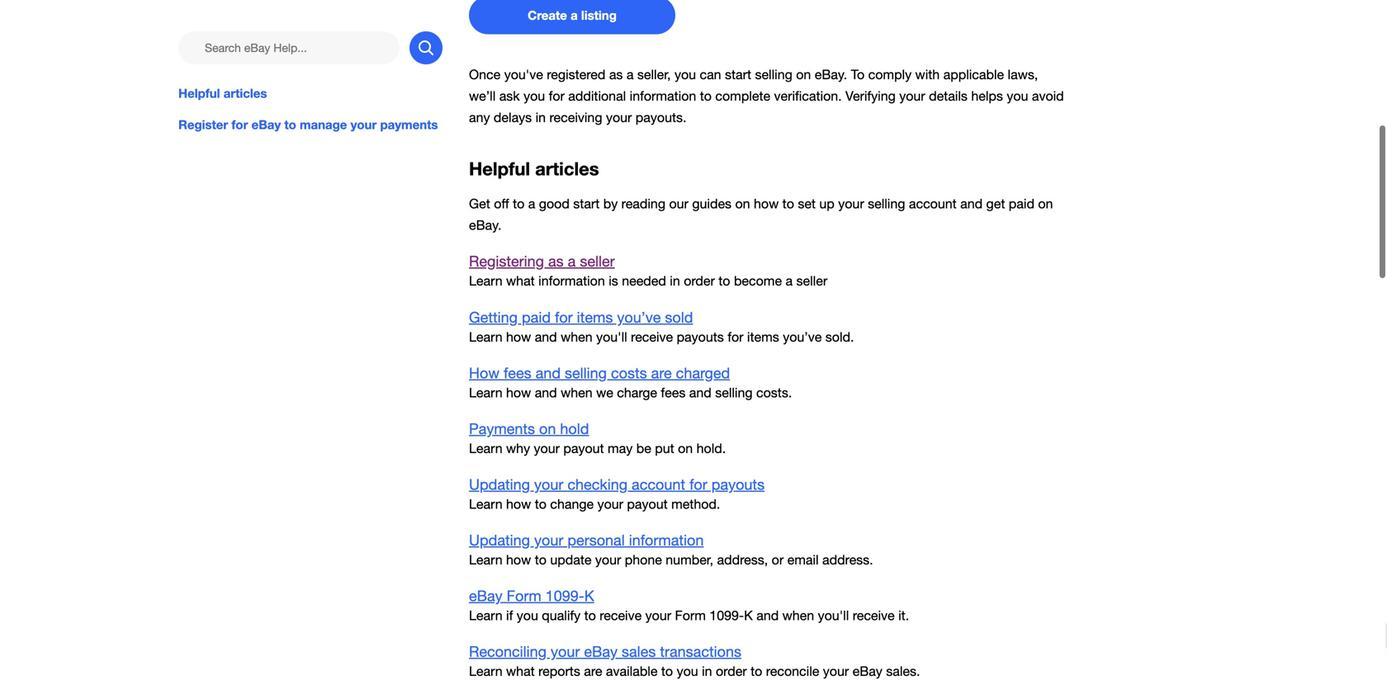 Task type: vqa. For each thing, say whether or not it's contained in the screenshot.
26
no



Task type: locate. For each thing, give the bounding box(es) containing it.
selling up we
[[565, 365, 607, 382]]

create a listing
[[528, 8, 617, 23]]

registering
[[469, 253, 544, 270]]

to left change
[[535, 497, 547, 512]]

we
[[596, 385, 613, 400]]

you'll down getting paid for items you've sold link
[[596, 329, 627, 345]]

your up change
[[534, 476, 564, 493]]

how up ebay form 1099-k link
[[506, 553, 531, 568]]

sales.
[[886, 664, 920, 680]]

your up sales
[[646, 608, 672, 624]]

2 horizontal spatial in
[[702, 664, 712, 680]]

in
[[536, 110, 546, 125], [670, 274, 680, 289], [702, 664, 712, 680]]

7 learn from the top
[[469, 608, 503, 624]]

0 horizontal spatial account
[[632, 476, 686, 493]]

2 what from the top
[[506, 664, 535, 680]]

selling right up
[[868, 196, 906, 211]]

payouts down sold
[[677, 329, 724, 345]]

a inside get off to a good start by reading our guides on how to set up your selling account and get paid on ebay.
[[528, 196, 535, 211]]

how
[[754, 196, 779, 211], [506, 329, 531, 345], [506, 385, 531, 400], [506, 497, 531, 512], [506, 553, 531, 568]]

payout
[[564, 441, 604, 456], [627, 497, 668, 512]]

how left set
[[754, 196, 779, 211]]

ebay. inside once you've registered as a seller, you can start selling on ebay. to comply with applicable laws, we'll ask you for additional information to complete verification. verifying your details helps you avoid any delays in receiving your payouts.
[[815, 67, 848, 82]]

items
[[577, 309, 613, 326], [747, 329, 779, 345]]

learn inside payments on hold learn why your payout may be put on hold.
[[469, 441, 503, 456]]

0 vertical spatial information
[[630, 88, 696, 104]]

updating up ebay form 1099-k link
[[469, 532, 530, 549]]

0 horizontal spatial start
[[573, 196, 600, 211]]

0 horizontal spatial in
[[536, 110, 546, 125]]

0 vertical spatial account
[[909, 196, 957, 211]]

start up complete
[[725, 67, 752, 82]]

if
[[506, 608, 513, 624]]

order down transactions
[[716, 664, 747, 680]]

are inside how fees and selling costs are charged learn how and when we charge fees and selling costs.
[[651, 365, 672, 382]]

updating your checking account for payouts link
[[469, 476, 765, 493]]

you'll
[[596, 329, 627, 345], [818, 608, 849, 624]]

selling down charged
[[715, 385, 753, 400]]

0 vertical spatial articles
[[224, 86, 267, 101]]

1 vertical spatial you'll
[[818, 608, 849, 624]]

payout down hold at the left bottom of page
[[564, 441, 604, 456]]

a left seller,
[[627, 67, 634, 82]]

0 vertical spatial helpful
[[178, 86, 220, 101]]

0 horizontal spatial form
[[507, 588, 542, 605]]

you
[[675, 67, 696, 82], [524, 88, 545, 104], [1007, 88, 1029, 104], [517, 608, 538, 624], [677, 664, 698, 680]]

1 vertical spatial what
[[506, 664, 535, 680]]

information up phone
[[629, 532, 704, 549]]

what inside 'registering as a seller learn what information is needed in order to become a seller'
[[506, 274, 535, 289]]

paid inside get off to a good start by reading our guides on how to set up your selling account and get paid on ebay.
[[1009, 196, 1035, 211]]

are inside reconciling your ebay sales transactions learn what reports are available to you in order to reconcile your ebay sales.
[[584, 664, 602, 680]]

0 horizontal spatial order
[[684, 274, 715, 289]]

a right become
[[786, 274, 793, 289]]

verifying
[[846, 88, 896, 104]]

1 horizontal spatial start
[[725, 67, 752, 82]]

1099- up qualify
[[546, 588, 585, 605]]

1 updating from the top
[[469, 476, 530, 493]]

payments on hold learn why your payout may be put on hold.
[[469, 420, 726, 456]]

we'll
[[469, 88, 496, 104]]

be
[[637, 441, 651, 456]]

set
[[798, 196, 816, 211]]

0 vertical spatial are
[[651, 365, 672, 382]]

order
[[684, 274, 715, 289], [716, 664, 747, 680]]

to left become
[[719, 274, 731, 289]]

1 vertical spatial ebay.
[[469, 218, 502, 233]]

for up receiving
[[549, 88, 565, 104]]

helpful up register
[[178, 86, 220, 101]]

5 learn from the top
[[469, 497, 503, 512]]

1 vertical spatial start
[[573, 196, 600, 211]]

items down become
[[747, 329, 779, 345]]

on
[[796, 67, 811, 82], [735, 196, 750, 211], [1038, 196, 1053, 211], [539, 420, 556, 438], [678, 441, 693, 456]]

2 vertical spatial when
[[783, 608, 814, 624]]

updating inside updating your personal information learn how to update your phone number, address, or email address.
[[469, 532, 530, 549]]

updating your personal information learn how to update your phone number, address, or email address.
[[469, 532, 874, 568]]

0 vertical spatial start
[[725, 67, 752, 82]]

what
[[506, 274, 535, 289], [506, 664, 535, 680]]

you down transactions
[[677, 664, 698, 680]]

personal
[[568, 532, 625, 549]]

1 horizontal spatial helpful articles
[[469, 158, 599, 180]]

4 learn from the top
[[469, 441, 503, 456]]

how down getting
[[506, 329, 531, 345]]

1 horizontal spatial ebay.
[[815, 67, 848, 82]]

helpful up off
[[469, 158, 530, 180]]

as inside 'registering as a seller learn what information is needed in order to become a seller'
[[548, 253, 564, 270]]

paid right get
[[1009, 196, 1035, 211]]

learn inside how fees and selling costs are charged learn how and when we charge fees and selling costs.
[[469, 385, 503, 400]]

for up method.
[[690, 476, 708, 493]]

you'll down address.
[[818, 608, 849, 624]]

to right available
[[661, 664, 673, 680]]

updating
[[469, 476, 530, 493], [469, 532, 530, 549]]

additional
[[568, 88, 626, 104]]

0 vertical spatial in
[[536, 110, 546, 125]]

payouts down hold.
[[712, 476, 765, 493]]

costs.
[[757, 385, 792, 400]]

ebay. left to
[[815, 67, 848, 82]]

seller
[[580, 253, 615, 270], [797, 274, 828, 289]]

in inside once you've registered as a seller, you can start selling on ebay. to comply with applicable laws, we'll ask you for additional information to complete verification. verifying your details helps you avoid any delays in receiving your payouts.
[[536, 110, 546, 125]]

when inside how fees and selling costs are charged learn how and when we charge fees and selling costs.
[[561, 385, 593, 400]]

on up verification.
[[796, 67, 811, 82]]

1 horizontal spatial paid
[[1009, 196, 1035, 211]]

start left by
[[573, 196, 600, 211]]

0 vertical spatial updating
[[469, 476, 530, 493]]

1 vertical spatial fees
[[661, 385, 686, 400]]

to left reconcile
[[751, 664, 763, 680]]

your
[[900, 88, 926, 104], [606, 110, 632, 125], [351, 117, 377, 132], [838, 196, 864, 211], [534, 441, 560, 456], [534, 476, 564, 493], [598, 497, 624, 512], [534, 532, 564, 549], [595, 553, 621, 568], [646, 608, 672, 624], [551, 644, 580, 661], [823, 664, 849, 680]]

1 vertical spatial helpful
[[469, 158, 530, 180]]

to down can
[[700, 88, 712, 104]]

1 vertical spatial helpful articles
[[469, 158, 599, 180]]

in down transactions
[[702, 664, 712, 680]]

1 vertical spatial account
[[632, 476, 686, 493]]

your inside payments on hold learn why your payout may be put on hold.
[[534, 441, 560, 456]]

ebay. down "get"
[[469, 218, 502, 233]]

1 horizontal spatial helpful
[[469, 158, 530, 180]]

1 horizontal spatial in
[[670, 274, 680, 289]]

1 horizontal spatial account
[[909, 196, 957, 211]]

form up if
[[507, 588, 542, 605]]

1 vertical spatial paid
[[522, 309, 551, 326]]

to inside 'registering as a seller learn what information is needed in order to become a seller'
[[719, 274, 731, 289]]

create a listing link
[[469, 0, 676, 34]]

information down registering as a seller link
[[539, 274, 605, 289]]

for inside once you've registered as a seller, you can start selling on ebay. to comply with applicable laws, we'll ask you for additional information to complete verification. verifying your details helps you avoid any delays in receiving your payouts.
[[549, 88, 565, 104]]

laws,
[[1008, 67, 1038, 82]]

are
[[651, 365, 672, 382], [584, 664, 602, 680]]

start
[[725, 67, 752, 82], [573, 196, 600, 211]]

0 horizontal spatial payout
[[564, 441, 604, 456]]

1 horizontal spatial you've
[[783, 329, 822, 345]]

information inside updating your personal information learn how to update your phone number, address, or email address.
[[629, 532, 704, 549]]

your up "update"
[[534, 532, 564, 549]]

helpful articles up good
[[469, 158, 599, 180]]

ebay
[[252, 117, 281, 132], [469, 588, 503, 605], [584, 644, 618, 661], [853, 664, 883, 680]]

information up the payouts.
[[630, 88, 696, 104]]

1099- up transactions
[[710, 608, 744, 624]]

you've down needed
[[617, 309, 661, 326]]

0 horizontal spatial are
[[584, 664, 602, 680]]

0 vertical spatial you've
[[617, 309, 661, 326]]

articles
[[224, 86, 267, 101], [535, 158, 599, 180]]

0 vertical spatial when
[[561, 329, 593, 345]]

selling inside get off to a good start by reading our guides on how to set up your selling account and get paid on ebay.
[[868, 196, 906, 211]]

you've
[[617, 309, 661, 326], [783, 329, 822, 345]]

ebay.
[[815, 67, 848, 82], [469, 218, 502, 233]]

0 horizontal spatial items
[[577, 309, 613, 326]]

articles up good
[[535, 158, 599, 180]]

fees right how
[[504, 365, 532, 382]]

1 vertical spatial payouts
[[712, 476, 765, 493]]

learn
[[469, 274, 503, 289], [469, 329, 503, 345], [469, 385, 503, 400], [469, 441, 503, 456], [469, 497, 503, 512], [469, 553, 503, 568], [469, 608, 503, 624], [469, 664, 503, 680]]

8 learn from the top
[[469, 664, 503, 680]]

1 vertical spatial form
[[675, 608, 706, 624]]

on right guides
[[735, 196, 750, 211]]

what down registering
[[506, 274, 535, 289]]

1 horizontal spatial as
[[609, 67, 623, 82]]

0 horizontal spatial seller
[[580, 253, 615, 270]]

in right needed
[[670, 274, 680, 289]]

1 vertical spatial as
[[548, 253, 564, 270]]

your inside get off to a good start by reading our guides on how to set up your selling account and get paid on ebay.
[[838, 196, 864, 211]]

0 horizontal spatial fees
[[504, 365, 532, 382]]

update
[[550, 553, 592, 568]]

on for registered
[[796, 67, 811, 82]]

1 vertical spatial items
[[747, 329, 779, 345]]

1 vertical spatial updating
[[469, 532, 530, 549]]

on right get
[[1038, 196, 1053, 211]]

0 vertical spatial as
[[609, 67, 623, 82]]

items down is
[[577, 309, 613, 326]]

0 horizontal spatial helpful articles
[[178, 86, 267, 101]]

0 vertical spatial 1099-
[[546, 588, 585, 605]]

on for to
[[735, 196, 750, 211]]

payments on hold link
[[469, 420, 589, 438]]

1 horizontal spatial form
[[675, 608, 706, 624]]

you've left sold.
[[783, 329, 822, 345]]

a inside create a listing link
[[571, 8, 578, 23]]

your down payments on hold link at the bottom left of the page
[[534, 441, 560, 456]]

method.
[[672, 497, 721, 512]]

are up charge
[[651, 365, 672, 382]]

1 vertical spatial information
[[539, 274, 605, 289]]

order inside 'registering as a seller learn what information is needed in order to become a seller'
[[684, 274, 715, 289]]

account inside updating your checking account for payouts learn how to change your payout method.
[[632, 476, 686, 493]]

1 what from the top
[[506, 274, 535, 289]]

1 vertical spatial are
[[584, 664, 602, 680]]

to
[[700, 88, 712, 104], [284, 117, 296, 132], [513, 196, 525, 211], [783, 196, 794, 211], [719, 274, 731, 289], [535, 497, 547, 512], [535, 553, 547, 568], [584, 608, 596, 624], [661, 664, 673, 680], [751, 664, 763, 680]]

1 horizontal spatial are
[[651, 365, 672, 382]]

needed
[[622, 274, 666, 289]]

1 horizontal spatial 1099-
[[710, 608, 744, 624]]

0 vertical spatial what
[[506, 274, 535, 289]]

6 learn from the top
[[469, 553, 503, 568]]

how inside get off to a good start by reading our guides on how to set up your selling account and get paid on ebay.
[[754, 196, 779, 211]]

0 horizontal spatial paid
[[522, 309, 551, 326]]

selling up complete
[[755, 67, 793, 82]]

is
[[609, 274, 618, 289]]

payouts
[[677, 329, 724, 345], [712, 476, 765, 493]]

0 vertical spatial paid
[[1009, 196, 1035, 211]]

0 horizontal spatial helpful
[[178, 86, 220, 101]]

form up transactions
[[675, 608, 706, 624]]

start inside get off to a good start by reading our guides on how to set up your selling account and get paid on ebay.
[[573, 196, 600, 211]]

getting
[[469, 309, 518, 326]]

1 vertical spatial in
[[670, 274, 680, 289]]

paid right getting
[[522, 309, 551, 326]]

updating for personal
[[469, 532, 530, 549]]

1 vertical spatial order
[[716, 664, 747, 680]]

with
[[916, 67, 940, 82]]

for
[[549, 88, 565, 104], [232, 117, 248, 132], [555, 309, 573, 326], [728, 329, 744, 345], [690, 476, 708, 493]]

account
[[909, 196, 957, 211], [632, 476, 686, 493]]

and inside get off to a good start by reading our guides on how to set up your selling account and get paid on ebay.
[[961, 196, 983, 211]]

1 vertical spatial articles
[[535, 158, 599, 180]]

to inside once you've registered as a seller, you can start selling on ebay. to comply with applicable laws, we'll ask you for additional information to complete verification. verifying your details helps you avoid any delays in receiving your payouts.
[[700, 88, 712, 104]]

when down getting paid for items you've sold link
[[561, 329, 593, 345]]

are down "reconciling your ebay sales transactions" link
[[584, 664, 602, 680]]

your down personal in the bottom of the page
[[595, 553, 621, 568]]

your right manage
[[351, 117, 377, 132]]

and
[[961, 196, 983, 211], [535, 329, 557, 345], [536, 365, 561, 382], [535, 385, 557, 400], [689, 385, 712, 400]]

0 vertical spatial ebay.
[[815, 67, 848, 82]]

2 learn from the top
[[469, 329, 503, 345]]

3 learn from the top
[[469, 385, 503, 400]]

when left we
[[561, 385, 593, 400]]

when inside getting paid for items you've sold learn how and when you'll receive payouts for items you've sold.
[[561, 329, 593, 345]]

2 updating from the top
[[469, 532, 530, 549]]

a
[[571, 8, 578, 23], [627, 67, 634, 82], [528, 196, 535, 211], [568, 253, 576, 270], [786, 274, 793, 289]]

in inside 'registering as a seller learn what information is needed in order to become a seller'
[[670, 274, 680, 289]]

helpful
[[178, 86, 220, 101], [469, 158, 530, 180]]

0 vertical spatial order
[[684, 274, 715, 289]]

ebay up available
[[584, 644, 618, 661]]

1 vertical spatial payout
[[627, 497, 668, 512]]

put
[[655, 441, 674, 456]]

reconciling your ebay sales transactions learn what reports are available to you in order to reconcile your ebay sales.
[[469, 644, 920, 680]]

order inside reconciling your ebay sales transactions learn what reports are available to you in order to reconcile your ebay sales.
[[716, 664, 747, 680]]

account down the put
[[632, 476, 686, 493]]

0 vertical spatial payout
[[564, 441, 604, 456]]

0 vertical spatial you'll
[[596, 329, 627, 345]]

reconciling
[[469, 644, 547, 661]]

0 horizontal spatial as
[[548, 253, 564, 270]]

0 vertical spatial payouts
[[677, 329, 724, 345]]

you inside ebay form 1099-k learn if you qualify to receive your form 1099-k and when you'll receive it.
[[517, 608, 538, 624]]

as up additional
[[609, 67, 623, 82]]

delays
[[494, 110, 532, 125]]

registering as a seller learn what information is needed in order to become a seller
[[469, 253, 828, 289]]

your right up
[[838, 196, 864, 211]]

account left get
[[909, 196, 957, 211]]

1 horizontal spatial you'll
[[818, 608, 849, 624]]

1 vertical spatial seller
[[797, 274, 828, 289]]

information inside 'registering as a seller learn what information is needed in order to become a seller'
[[539, 274, 605, 289]]

1 horizontal spatial order
[[716, 664, 747, 680]]

what down reconciling
[[506, 664, 535, 680]]

0 vertical spatial items
[[577, 309, 613, 326]]

2 vertical spatial information
[[629, 532, 704, 549]]

for right register
[[232, 117, 248, 132]]

selling
[[755, 67, 793, 82], [868, 196, 906, 211], [565, 365, 607, 382], [715, 385, 753, 400]]

how up payments on hold link at the bottom left of the page
[[506, 385, 531, 400]]

seller right become
[[797, 274, 828, 289]]

form
[[507, 588, 542, 605], [675, 608, 706, 624]]

0 horizontal spatial ebay.
[[469, 218, 502, 233]]

1 horizontal spatial seller
[[797, 274, 828, 289]]

1 horizontal spatial payout
[[627, 497, 668, 512]]

a left listing
[[571, 8, 578, 23]]

how inside how fees and selling costs are charged learn how and when we charge fees and selling costs.
[[506, 385, 531, 400]]

to left "update"
[[535, 553, 547, 568]]

ebay form 1099-k link
[[469, 588, 594, 605]]

learn inside ebay form 1099-k learn if you qualify to receive your form 1099-k and when you'll receive it.
[[469, 608, 503, 624]]

order up sold
[[684, 274, 715, 289]]

on inside once you've registered as a seller, you can start selling on ebay. to comply with applicable laws, we'll ask you for additional information to complete verification. verifying your details helps you avoid any delays in receiving your payouts.
[[796, 67, 811, 82]]

1 vertical spatial when
[[561, 385, 593, 400]]

updating down why at the bottom left of the page
[[469, 476, 530, 493]]

receive down sold
[[631, 329, 673, 345]]

in right delays
[[536, 110, 546, 125]]

0 vertical spatial form
[[507, 588, 542, 605]]

updating inside updating your checking account for payouts learn how to change your payout method.
[[469, 476, 530, 493]]

fees down charged
[[661, 385, 686, 400]]

0 horizontal spatial articles
[[224, 86, 267, 101]]

number,
[[666, 553, 714, 568]]

ebay up reconciling
[[469, 588, 503, 605]]

a left good
[[528, 196, 535, 211]]

it.
[[899, 608, 909, 624]]

when
[[561, 329, 593, 345], [561, 385, 593, 400], [783, 608, 814, 624]]

as right registering
[[548, 253, 564, 270]]

can
[[700, 67, 721, 82]]

seller up is
[[580, 253, 615, 270]]

0 vertical spatial seller
[[580, 253, 615, 270]]

you right if
[[517, 608, 538, 624]]

helpful articles up register
[[178, 86, 267, 101]]

0 horizontal spatial you'll
[[596, 329, 627, 345]]

2 vertical spatial in
[[702, 664, 712, 680]]

1 horizontal spatial items
[[747, 329, 779, 345]]

1 learn from the top
[[469, 274, 503, 289]]



Task type: describe. For each thing, give the bounding box(es) containing it.
your right reconcile
[[823, 664, 849, 680]]

address.
[[823, 553, 874, 568]]

receive left it.
[[853, 608, 895, 624]]

checking
[[568, 476, 628, 493]]

you left can
[[675, 67, 696, 82]]

our
[[669, 196, 689, 211]]

reconciling your ebay sales transactions link
[[469, 644, 742, 661]]

email
[[788, 553, 819, 568]]

complete
[[716, 88, 771, 104]]

learn inside 'registering as a seller learn what information is needed in order to become a seller'
[[469, 274, 503, 289]]

transactions
[[660, 644, 742, 661]]

avoid
[[1032, 88, 1064, 104]]

how fees and selling costs are charged learn how and when we charge fees and selling costs.
[[469, 365, 792, 400]]

to left set
[[783, 196, 794, 211]]

you down laws,
[[1007, 88, 1029, 104]]

you've
[[504, 67, 543, 82]]

how inside updating your personal information learn how to update your phone number, address, or email address.
[[506, 553, 531, 568]]

1 horizontal spatial fees
[[661, 385, 686, 400]]

k
[[585, 588, 594, 605]]

ebay. inside get off to a good start by reading our guides on how to set up your selling account and get paid on ebay.
[[469, 218, 502, 233]]

for inside updating your checking account for payouts learn how to change your payout method.
[[690, 476, 708, 493]]

registered
[[547, 67, 606, 82]]

getting paid for items you've sold link
[[469, 309, 693, 326]]

or
[[772, 553, 784, 568]]

a up getting paid for items you've sold link
[[568, 253, 576, 270]]

to inside ebay form 1099-k learn if you qualify to receive your form 1099-k and when you'll receive it.
[[584, 608, 596, 624]]

payouts inside updating your checking account for payouts learn how to change your payout method.
[[712, 476, 765, 493]]

get
[[987, 196, 1005, 211]]

charged
[[676, 365, 730, 382]]

sold.
[[826, 329, 854, 345]]

selling inside once you've registered as a seller, you can start selling on ebay. to comply with applicable laws, we'll ask you for additional information to complete verification. verifying your details helps you avoid any delays in receiving your payouts.
[[755, 67, 793, 82]]

your down with
[[900, 88, 926, 104]]

Search eBay Help... text field
[[178, 31, 400, 64]]

learn inside reconciling your ebay sales transactions learn what reports are available to you in order to reconcile your ebay sales.
[[469, 664, 503, 680]]

how
[[469, 365, 500, 382]]

information inside once you've registered as a seller, you can start selling on ebay. to comply with applicable laws, we'll ask you for additional information to complete verification. verifying your details helps you avoid any delays in receiving your payouts.
[[630, 88, 696, 104]]

become
[[734, 274, 782, 289]]

why
[[506, 441, 530, 456]]

paid inside getting paid for items you've sold learn how and when you'll receive payouts for items you've sold.
[[522, 309, 551, 326]]

to right off
[[513, 196, 525, 211]]

sales
[[622, 644, 656, 661]]

qualify
[[542, 608, 581, 624]]

details
[[929, 88, 968, 104]]

a inside once you've registered as a seller, you can start selling on ebay. to comply with applicable laws, we'll ask you for additional information to complete verification. verifying your details helps you avoid any delays in receiving your payouts.
[[627, 67, 634, 82]]

what inside reconciling your ebay sales transactions learn what reports are available to you in order to reconcile your ebay sales.
[[506, 664, 535, 680]]

1 vertical spatial you've
[[783, 329, 822, 345]]

payments
[[469, 420, 535, 438]]

for up charged
[[728, 329, 744, 345]]

on for hold
[[678, 441, 693, 456]]

up
[[820, 196, 835, 211]]

ask
[[499, 88, 520, 104]]

your inside ebay form 1099-k learn if you qualify to receive your form 1099-k and when you'll receive it.
[[646, 608, 672, 624]]

and inside getting paid for items you've sold learn how and when you'll receive payouts for items you've sold.
[[535, 329, 557, 345]]

may
[[608, 441, 633, 456]]

1 vertical spatial 1099-
[[710, 608, 744, 624]]

ebay left the sales.
[[853, 664, 883, 680]]

payouts inside getting paid for items you've sold learn how and when you'll receive payouts for items you've sold.
[[677, 329, 724, 345]]

you'll inside ebay form 1099-k learn if you qualify to receive your form 1099-k and when you'll receive it.
[[818, 608, 849, 624]]

manage
[[300, 117, 347, 132]]

costs
[[611, 365, 647, 382]]

updating your personal information link
[[469, 532, 704, 549]]

k and
[[744, 608, 779, 624]]

for down registering as a seller link
[[555, 309, 573, 326]]

applicable
[[944, 67, 1004, 82]]

change
[[550, 497, 594, 512]]

helps
[[972, 88, 1003, 104]]

seller,
[[638, 67, 671, 82]]

hold
[[560, 420, 589, 438]]

account inside get off to a good start by reading our guides on how to set up your selling account and get paid on ebay.
[[909, 196, 957, 211]]

learn inside getting paid for items you've sold learn how and when you'll receive payouts for items you've sold.
[[469, 329, 503, 345]]

once
[[469, 67, 501, 82]]

ebay inside ebay form 1099-k learn if you qualify to receive your form 1099-k and when you'll receive it.
[[469, 588, 503, 605]]

by
[[604, 196, 618, 211]]

phone
[[625, 553, 662, 568]]

payout inside updating your checking account for payouts learn how to change your payout method.
[[627, 497, 668, 512]]

receive inside getting paid for items you've sold learn how and when you'll receive payouts for items you've sold.
[[631, 329, 673, 345]]

verification.
[[774, 88, 842, 104]]

ebay form 1099-k learn if you qualify to receive your form 1099-k and when you'll receive it.
[[469, 588, 909, 624]]

when inside ebay form 1099-k learn if you qualify to receive your form 1099-k and when you'll receive it.
[[783, 608, 814, 624]]

learn inside updating your personal information learn how to update your phone number, address, or email address.
[[469, 553, 503, 568]]

listing
[[581, 8, 617, 23]]

reports
[[539, 664, 580, 680]]

once you've registered as a seller, you can start selling on ebay. to comply with applicable laws, we'll ask you for additional information to complete verification. verifying your details helps you avoid any delays in receiving your payouts.
[[469, 67, 1064, 125]]

0 horizontal spatial you've
[[617, 309, 661, 326]]

updating your checking account for payouts learn how to change your payout method.
[[469, 476, 765, 512]]

0 vertical spatial helpful articles
[[178, 86, 267, 101]]

in inside reconciling your ebay sales transactions learn what reports are available to you in order to reconcile your ebay sales.
[[702, 664, 712, 680]]

as inside once you've registered as a seller, you can start selling on ebay. to comply with applicable laws, we'll ask you for additional information to complete verification. verifying your details helps you avoid any delays in receiving your payouts.
[[609, 67, 623, 82]]

registering as a seller link
[[469, 253, 615, 270]]

helpful articles link
[[178, 84, 443, 102]]

receiving
[[550, 110, 603, 125]]

learn inside updating your checking account for payouts learn how to change your payout method.
[[469, 497, 503, 512]]

charge
[[617, 385, 657, 400]]

your down additional
[[606, 110, 632, 125]]

payments
[[380, 117, 438, 132]]

to inside updating your personal information learn how to update your phone number, address, or email address.
[[535, 553, 547, 568]]

0 vertical spatial fees
[[504, 365, 532, 382]]

to
[[851, 67, 865, 82]]

your down updating your checking account for payouts link
[[598, 497, 624, 512]]

register for ebay to manage your payments link
[[178, 116, 443, 134]]

on left hold at the left bottom of page
[[539, 420, 556, 438]]

get
[[469, 196, 490, 211]]

off
[[494, 196, 509, 211]]

ebay down helpful articles link
[[252, 117, 281, 132]]

create
[[528, 8, 567, 23]]

how fees and selling costs are charged link
[[469, 365, 730, 382]]

payouts.
[[636, 110, 687, 125]]

to left manage
[[284, 117, 296, 132]]

how inside getting paid for items you've sold learn how and when you'll receive payouts for items you've sold.
[[506, 329, 531, 345]]

guides
[[692, 196, 732, 211]]

register
[[178, 117, 228, 132]]

how inside updating your checking account for payouts learn how to change your payout method.
[[506, 497, 531, 512]]

to inside updating your checking account for payouts learn how to change your payout method.
[[535, 497, 547, 512]]

reading
[[622, 196, 666, 211]]

updating for checking
[[469, 476, 530, 493]]

address,
[[717, 553, 768, 568]]

you down you've at the top
[[524, 88, 545, 104]]

your up reports
[[551, 644, 580, 661]]

getting paid for items you've sold learn how and when you'll receive payouts for items you've sold.
[[469, 309, 854, 345]]

0 horizontal spatial 1099-
[[546, 588, 585, 605]]

register for ebay to manage your payments
[[178, 117, 438, 132]]

get off to a good start by reading our guides on how to set up your selling account and get paid on ebay.
[[469, 196, 1053, 233]]

start inside once you've registered as a seller, you can start selling on ebay. to comply with applicable laws, we'll ask you for additional information to complete verification. verifying your details helps you avoid any delays in receiving your payouts.
[[725, 67, 752, 82]]

any
[[469, 110, 490, 125]]

reconcile
[[766, 664, 820, 680]]

payout inside payments on hold learn why your payout may be put on hold.
[[564, 441, 604, 456]]

1 horizontal spatial articles
[[535, 158, 599, 180]]

hold.
[[697, 441, 726, 456]]

receive up "reconciling your ebay sales transactions" link
[[600, 608, 642, 624]]

comply
[[869, 67, 912, 82]]

sold
[[665, 309, 693, 326]]

you'll inside getting paid for items you've sold learn how and when you'll receive payouts for items you've sold.
[[596, 329, 627, 345]]

you inside reconciling your ebay sales transactions learn what reports are available to you in order to reconcile your ebay sales.
[[677, 664, 698, 680]]



